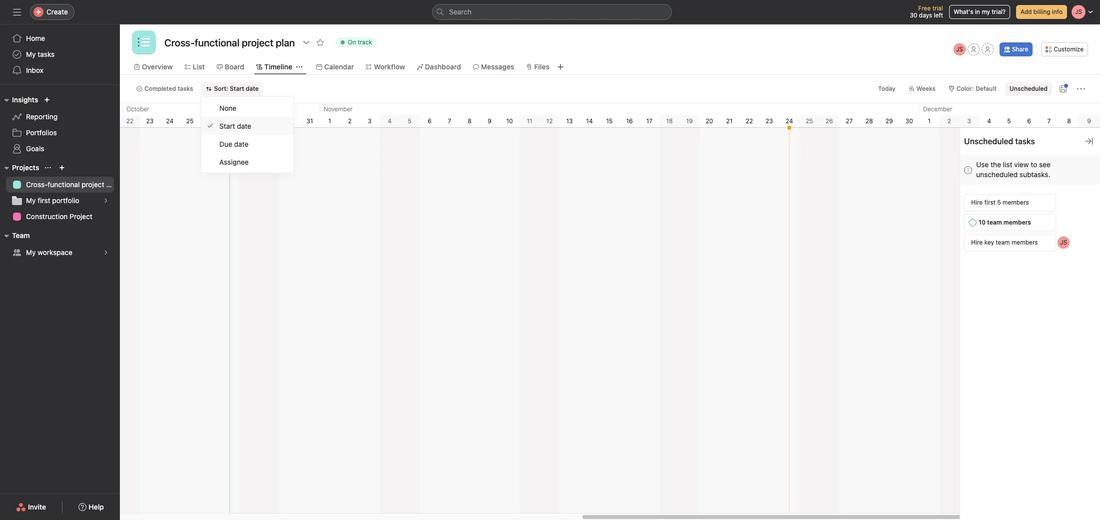 Task type: locate. For each thing, give the bounding box(es) containing it.
sort: start date
[[214, 85, 259, 92]]

1 inside december 1
[[928, 117, 931, 125]]

0 horizontal spatial 8
[[468, 117, 472, 125]]

0 horizontal spatial 23
[[146, 117, 154, 125]]

start date link
[[201, 117, 294, 135]]

2 23 from the left
[[766, 117, 773, 125]]

2 horizontal spatial tasks
[[1015, 137, 1035, 146]]

0 vertical spatial members
[[1003, 199, 1029, 206]]

1 horizontal spatial 6
[[1027, 117, 1031, 125]]

first for hire
[[985, 199, 996, 206]]

new image
[[44, 97, 50, 103]]

messages
[[481, 62, 514, 71]]

tasks for unscheduled tasks
[[1015, 137, 1035, 146]]

goals link
[[6, 141, 114, 157]]

0 horizontal spatial first
[[38, 196, 50, 205]]

1 1 from the left
[[328, 117, 331, 125]]

files
[[534, 62, 550, 71]]

29
[[886, 117, 893, 125]]

1 vertical spatial date
[[237, 122, 251, 130]]

global element
[[0, 24, 120, 84]]

tasks up view
[[1015, 137, 1035, 146]]

22 inside october 22
[[126, 117, 134, 125]]

10 left 11
[[506, 117, 513, 125]]

1 2 from the left
[[348, 117, 352, 125]]

workflow
[[374, 62, 405, 71]]

billing
[[1034, 8, 1051, 15]]

trial
[[933, 4, 943, 12]]

28 left "29"
[[866, 117, 873, 125]]

1 4 from the left
[[388, 117, 392, 125]]

2 7 from the left
[[1048, 117, 1051, 125]]

23 down october
[[146, 117, 154, 125]]

due date link
[[201, 135, 294, 153]]

tasks down home
[[38, 50, 55, 58]]

insights element
[[0, 91, 120, 159]]

1 vertical spatial my
[[26, 196, 36, 205]]

3 right the november 1
[[368, 117, 372, 125]]

1 horizontal spatial 27
[[846, 117, 853, 125]]

list link
[[185, 61, 205, 72]]

plan
[[106, 180, 120, 189]]

add billing info
[[1021, 8, 1063, 15]]

timeline
[[264, 62, 292, 71]]

1 horizontal spatial 4
[[987, 117, 991, 125]]

reporting
[[26, 112, 58, 121]]

1 vertical spatial unscheduled
[[964, 137, 1013, 146]]

my down cross- at the left top of page
[[26, 196, 36, 205]]

1 horizontal spatial 22
[[746, 117, 753, 125]]

team up key
[[987, 219, 1002, 226]]

16
[[626, 117, 633, 125]]

0 horizontal spatial 9
[[488, 117, 492, 125]]

more actions image
[[1077, 85, 1085, 93]]

0 vertical spatial date
[[246, 85, 259, 92]]

2 9 from the left
[[1087, 117, 1091, 125]]

28
[[246, 117, 254, 125], [866, 117, 873, 125]]

home link
[[6, 30, 114, 46]]

1 horizontal spatial 1
[[928, 117, 931, 125]]

1 horizontal spatial 24
[[786, 117, 793, 125]]

members up hire key team members
[[1004, 219, 1031, 226]]

unscheduled left save options image
[[1010, 85, 1048, 92]]

13
[[566, 117, 573, 125]]

0 vertical spatial tasks
[[38, 50, 55, 58]]

see details, my workspace image
[[103, 250, 109, 256]]

2 25 from the left
[[806, 117, 813, 125]]

2 my from the top
[[26, 196, 36, 205]]

30 left days
[[910, 11, 918, 19]]

date for start date
[[237, 122, 251, 130]]

assignee link
[[201, 153, 294, 171]]

24
[[166, 117, 174, 125], [786, 117, 793, 125]]

0 horizontal spatial 26
[[206, 117, 214, 125]]

1 horizontal spatial 10
[[979, 219, 986, 226]]

trial?
[[992, 8, 1006, 15]]

1 horizontal spatial 25
[[806, 117, 813, 125]]

project
[[70, 212, 92, 221]]

hire left key
[[971, 239, 983, 246]]

cross-
[[26, 180, 48, 189]]

none link
[[201, 99, 294, 117]]

2 6 from the left
[[1027, 117, 1031, 125]]

tasks inside the global element
[[38, 50, 55, 58]]

2 vertical spatial tasks
[[1015, 137, 1035, 146]]

2 vertical spatial date
[[234, 140, 249, 148]]

date up none link
[[246, 85, 259, 92]]

start right sort:
[[230, 85, 244, 92]]

6
[[428, 117, 432, 125], [1027, 117, 1031, 125]]

0 vertical spatial unscheduled
[[1010, 85, 1048, 92]]

10 up key
[[979, 219, 986, 226]]

5
[[408, 117, 412, 125], [1008, 117, 1011, 125], [998, 199, 1001, 206]]

date down none link
[[237, 122, 251, 130]]

0 horizontal spatial 24
[[166, 117, 174, 125]]

1 vertical spatial hire
[[971, 239, 983, 246]]

my inside projects element
[[26, 196, 36, 205]]

my inside teams element
[[26, 248, 36, 257]]

1 27 from the left
[[226, 117, 233, 125]]

2 22 from the left
[[746, 117, 753, 125]]

0 horizontal spatial 22
[[126, 117, 134, 125]]

27 down none
[[226, 117, 233, 125]]

first up construction
[[38, 196, 50, 205]]

construction project link
[[6, 209, 114, 225]]

1 down december
[[928, 117, 931, 125]]

28 down none link
[[246, 117, 254, 125]]

0 vertical spatial hire
[[971, 199, 983, 206]]

1 6 from the left
[[428, 117, 432, 125]]

22 down october
[[126, 117, 134, 125]]

tasks for my tasks
[[38, 50, 55, 58]]

1 horizontal spatial 9
[[1087, 117, 1091, 125]]

my down team
[[26, 248, 36, 257]]

due date
[[219, 140, 249, 148]]

9 up close details image
[[1087, 117, 1091, 125]]

0 horizontal spatial 1
[[328, 117, 331, 125]]

list
[[193, 62, 205, 71]]

0 horizontal spatial 25
[[186, 117, 194, 125]]

files link
[[526, 61, 550, 72]]

1 8 from the left
[[468, 117, 472, 125]]

1 horizontal spatial 7
[[1048, 117, 1051, 125]]

31
[[307, 117, 313, 125]]

invite button
[[10, 499, 53, 517]]

close details image
[[1085, 137, 1093, 145]]

insights button
[[0, 94, 38, 106]]

30
[[910, 11, 918, 19], [906, 117, 913, 125]]

0 horizontal spatial 2
[[348, 117, 352, 125]]

portfolios
[[26, 128, 57, 137]]

calendar link
[[316, 61, 354, 72]]

23
[[146, 117, 154, 125], [766, 117, 773, 125]]

1 horizontal spatial first
[[985, 199, 996, 206]]

0 horizontal spatial 6
[[428, 117, 432, 125]]

tasks
[[38, 50, 55, 58], [178, 85, 193, 92], [1015, 137, 1035, 146]]

0 horizontal spatial 3
[[368, 117, 372, 125]]

members down the '10 team members'
[[1012, 239, 1038, 246]]

0 vertical spatial my
[[26, 50, 36, 58]]

2 27 from the left
[[846, 117, 853, 125]]

30 inside free trial 30 days left
[[910, 11, 918, 19]]

see details, my first portfolio image
[[103, 198, 109, 204]]

reporting link
[[6, 109, 114, 125]]

1 vertical spatial tasks
[[178, 85, 193, 92]]

save options image
[[1059, 85, 1067, 93]]

0 vertical spatial 10
[[506, 117, 513, 125]]

1 22 from the left
[[126, 117, 134, 125]]

1 my from the top
[[26, 50, 36, 58]]

None text field
[[162, 33, 297, 51]]

first up the '10 team members'
[[985, 199, 996, 206]]

2 vertical spatial my
[[26, 248, 36, 257]]

hire up the '10 team members'
[[971, 199, 983, 206]]

completed tasks
[[144, 85, 193, 92]]

0 horizontal spatial 10
[[506, 117, 513, 125]]

hide sidebar image
[[13, 8, 21, 16]]

my
[[26, 50, 36, 58], [26, 196, 36, 205], [26, 248, 36, 257]]

0 horizontal spatial 27
[[226, 117, 233, 125]]

1 3 from the left
[[368, 117, 372, 125]]

1 horizontal spatial 26
[[826, 117, 833, 125]]

start down none
[[219, 122, 235, 130]]

27 left "29"
[[846, 117, 853, 125]]

1 26 from the left
[[206, 117, 214, 125]]

team right key
[[996, 239, 1010, 246]]

0 vertical spatial js
[[956, 45, 963, 53]]

0 horizontal spatial 7
[[448, 117, 451, 125]]

use
[[976, 160, 989, 169]]

2 horizontal spatial 5
[[1008, 117, 1011, 125]]

1 23 from the left
[[146, 117, 154, 125]]

1 horizontal spatial 3
[[968, 117, 971, 125]]

2 down november
[[348, 117, 352, 125]]

10 team members
[[979, 219, 1031, 226]]

1 horizontal spatial 2
[[948, 117, 951, 125]]

js inside button
[[956, 45, 963, 53]]

0 horizontal spatial 28
[[246, 117, 254, 125]]

cross-functional project plan
[[26, 180, 120, 189]]

inbox
[[26, 66, 43, 74]]

1 horizontal spatial 8
[[1067, 117, 1071, 125]]

1 down november
[[328, 117, 331, 125]]

0 horizontal spatial 4
[[388, 117, 392, 125]]

start date
[[219, 122, 251, 130]]

tab actions image
[[296, 64, 302, 70]]

november 1
[[324, 105, 353, 125]]

unscheduled inside "dropdown button"
[[1010, 85, 1048, 92]]

what's
[[954, 8, 974, 15]]

show options image
[[302, 38, 310, 46]]

unscheduled up use
[[964, 137, 1013, 146]]

list image
[[138, 36, 150, 48]]

2 down december
[[948, 117, 951, 125]]

tasks down list 'link'
[[178, 85, 193, 92]]

december 1
[[923, 105, 953, 125]]

3
[[368, 117, 372, 125], [968, 117, 971, 125]]

10
[[506, 117, 513, 125], [979, 219, 986, 226]]

my up inbox
[[26, 50, 36, 58]]

start inside dropdown button
[[230, 85, 244, 92]]

9 left 11
[[488, 117, 492, 125]]

22
[[126, 117, 134, 125], [746, 117, 753, 125]]

7
[[448, 117, 451, 125], [1048, 117, 1051, 125]]

my inside the global element
[[26, 50, 36, 58]]

2 vertical spatial members
[[1012, 239, 1038, 246]]

first
[[38, 196, 50, 205], [985, 199, 996, 206]]

today button
[[874, 82, 900, 96]]

2 24 from the left
[[786, 117, 793, 125]]

first inside projects element
[[38, 196, 50, 205]]

start
[[230, 85, 244, 92], [219, 122, 235, 130]]

members
[[1003, 199, 1029, 206], [1004, 219, 1031, 226], [1012, 239, 1038, 246]]

days
[[919, 11, 932, 19]]

0 horizontal spatial js
[[956, 45, 963, 53]]

1 hire from the top
[[971, 199, 983, 206]]

30 right "29"
[[906, 117, 913, 125]]

4
[[388, 117, 392, 125], [987, 117, 991, 125]]

none
[[219, 104, 236, 112]]

1 inside the november 1
[[328, 117, 331, 125]]

1 horizontal spatial tasks
[[178, 85, 193, 92]]

1 25 from the left
[[186, 117, 194, 125]]

on track
[[348, 38, 372, 46]]

3 my from the top
[[26, 248, 36, 257]]

0 vertical spatial 30
[[910, 11, 918, 19]]

2 1 from the left
[[928, 117, 931, 125]]

info
[[1052, 8, 1063, 15]]

date right "due"
[[234, 140, 249, 148]]

1 horizontal spatial 28
[[866, 117, 873, 125]]

14
[[586, 117, 593, 125]]

show options, current sort, top image
[[45, 165, 51, 171]]

3 right december 1
[[968, 117, 971, 125]]

hire for hire key team members
[[971, 239, 983, 246]]

1 vertical spatial js
[[1060, 239, 1067, 246]]

0 vertical spatial start
[[230, 85, 244, 92]]

1 vertical spatial 10
[[979, 219, 986, 226]]

23 right 21
[[766, 117, 773, 125]]

0 horizontal spatial tasks
[[38, 50, 55, 58]]

22 right 21
[[746, 117, 753, 125]]

11
[[527, 117, 532, 125]]

2 hire from the top
[[971, 239, 983, 246]]

2 8 from the left
[[1067, 117, 1071, 125]]

25
[[186, 117, 194, 125], [806, 117, 813, 125]]

2 2 from the left
[[948, 117, 951, 125]]

functional
[[48, 180, 80, 189]]

members up the '10 team members'
[[1003, 199, 1029, 206]]

my for my workspace
[[26, 248, 36, 257]]

goals
[[26, 144, 44, 153]]

tasks inside dropdown button
[[178, 85, 193, 92]]

1 horizontal spatial 23
[[766, 117, 773, 125]]

hire for hire first 5 members
[[971, 199, 983, 206]]

portfolios link
[[6, 125, 114, 141]]

unscheduled
[[1010, 85, 1048, 92], [964, 137, 1013, 146]]



Task type: describe. For each thing, give the bounding box(es) containing it.
2 4 from the left
[[987, 117, 991, 125]]

0 horizontal spatial 5
[[408, 117, 412, 125]]

2 26 from the left
[[826, 117, 833, 125]]

1 28 from the left
[[246, 117, 254, 125]]

calendar
[[324, 62, 354, 71]]

on
[[348, 38, 356, 46]]

1 9 from the left
[[488, 117, 492, 125]]

cross-functional project plan link
[[6, 177, 120, 193]]

overview
[[142, 62, 173, 71]]

invite
[[28, 503, 46, 512]]

dashboard
[[425, 62, 461, 71]]

projects element
[[0, 159, 120, 227]]

my
[[982, 8, 990, 15]]

free
[[918, 4, 931, 12]]

create
[[46, 7, 68, 16]]

my for my first portfolio
[[26, 196, 36, 205]]

add to starred image
[[316, 38, 324, 46]]

20
[[706, 117, 713, 125]]

1 7 from the left
[[448, 117, 451, 125]]

default
[[976, 85, 997, 92]]

due
[[219, 140, 232, 148]]

what's in my trial?
[[954, 8, 1006, 15]]

completed tasks button
[[132, 82, 198, 96]]

unscheduled for unscheduled tasks
[[964, 137, 1013, 146]]

help
[[89, 503, 104, 512]]

workflow link
[[366, 61, 405, 72]]

17
[[647, 117, 653, 125]]

21
[[726, 117, 733, 125]]

19
[[686, 117, 693, 125]]

today
[[878, 85, 896, 92]]

left
[[934, 11, 943, 19]]

new project or portfolio image
[[59, 165, 65, 171]]

board
[[225, 62, 244, 71]]

messages link
[[473, 61, 514, 72]]

my workspace
[[26, 248, 72, 257]]

view
[[1014, 160, 1029, 169]]

search list box
[[432, 4, 672, 20]]

board link
[[217, 61, 244, 72]]

team
[[12, 231, 30, 240]]

my workspace link
[[6, 245, 114, 261]]

unscheduled
[[976, 170, 1018, 179]]

december
[[923, 105, 953, 113]]

projects button
[[0, 162, 39, 174]]

sort:
[[214, 85, 228, 92]]

search button
[[432, 4, 672, 20]]

insights
[[12, 95, 38, 104]]

1 horizontal spatial 5
[[998, 199, 1001, 206]]

unscheduled button
[[1005, 82, 1052, 96]]

1 horizontal spatial js
[[1060, 239, 1067, 246]]

0 vertical spatial team
[[987, 219, 1002, 226]]

teams element
[[0, 227, 120, 263]]

share
[[1012, 45, 1029, 53]]

completed
[[144, 85, 176, 92]]

date for due date
[[234, 140, 249, 148]]

2 3 from the left
[[968, 117, 971, 125]]

1 24 from the left
[[166, 117, 174, 125]]

home
[[26, 34, 45, 42]]

hire first 5 members
[[971, 199, 1029, 206]]

1 vertical spatial members
[[1004, 219, 1031, 226]]

1 vertical spatial start
[[219, 122, 235, 130]]

to
[[1031, 160, 1037, 169]]

weeks
[[917, 85, 936, 92]]

unscheduled tasks
[[964, 137, 1035, 146]]

my first portfolio
[[26, 196, 79, 205]]

what's in my trial? button
[[949, 5, 1010, 19]]

timeline link
[[256, 61, 292, 72]]

members for 5
[[1003, 199, 1029, 206]]

search
[[449, 7, 472, 16]]

tasks for completed tasks
[[178, 85, 193, 92]]

15
[[606, 117, 613, 125]]

members for team
[[1012, 239, 1038, 246]]

1 vertical spatial team
[[996, 239, 1010, 246]]

subtasks.
[[1020, 170, 1051, 179]]

project
[[82, 180, 104, 189]]

team button
[[0, 230, 30, 242]]

sort: start date button
[[202, 82, 263, 96]]

unscheduled for unscheduled
[[1010, 85, 1048, 92]]

projects
[[12, 163, 39, 172]]

color: default
[[957, 85, 997, 92]]

november
[[324, 105, 353, 113]]

on track button
[[331, 35, 381, 49]]

assignee
[[219, 158, 249, 166]]

help button
[[72, 499, 110, 517]]

free trial 30 days left
[[910, 4, 943, 19]]

customize button
[[1042, 42, 1088, 56]]

2 28 from the left
[[866, 117, 873, 125]]

my tasks
[[26, 50, 55, 58]]

construction project
[[26, 212, 92, 221]]

see
[[1039, 160, 1051, 169]]

inbox link
[[6, 62, 114, 78]]

1 vertical spatial 30
[[906, 117, 913, 125]]

18
[[666, 117, 673, 125]]

my for my tasks
[[26, 50, 36, 58]]

use the list view to see unscheduled subtasks.
[[976, 160, 1051, 179]]

date inside dropdown button
[[246, 85, 259, 92]]

first for my
[[38, 196, 50, 205]]

the
[[991, 160, 1001, 169]]

weeks button
[[904, 82, 940, 96]]

list
[[1003, 160, 1013, 169]]

1 for november 1
[[328, 117, 331, 125]]

customize
[[1054, 45, 1084, 53]]

1 for december 1
[[928, 117, 931, 125]]

portfolio
[[52, 196, 79, 205]]

10 for 10 team members
[[979, 219, 986, 226]]

color:
[[957, 85, 974, 92]]

10 for 10
[[506, 117, 513, 125]]

add tab image
[[557, 63, 565, 71]]



Task type: vqa. For each thing, say whether or not it's contained in the screenshot.
Start date link
yes



